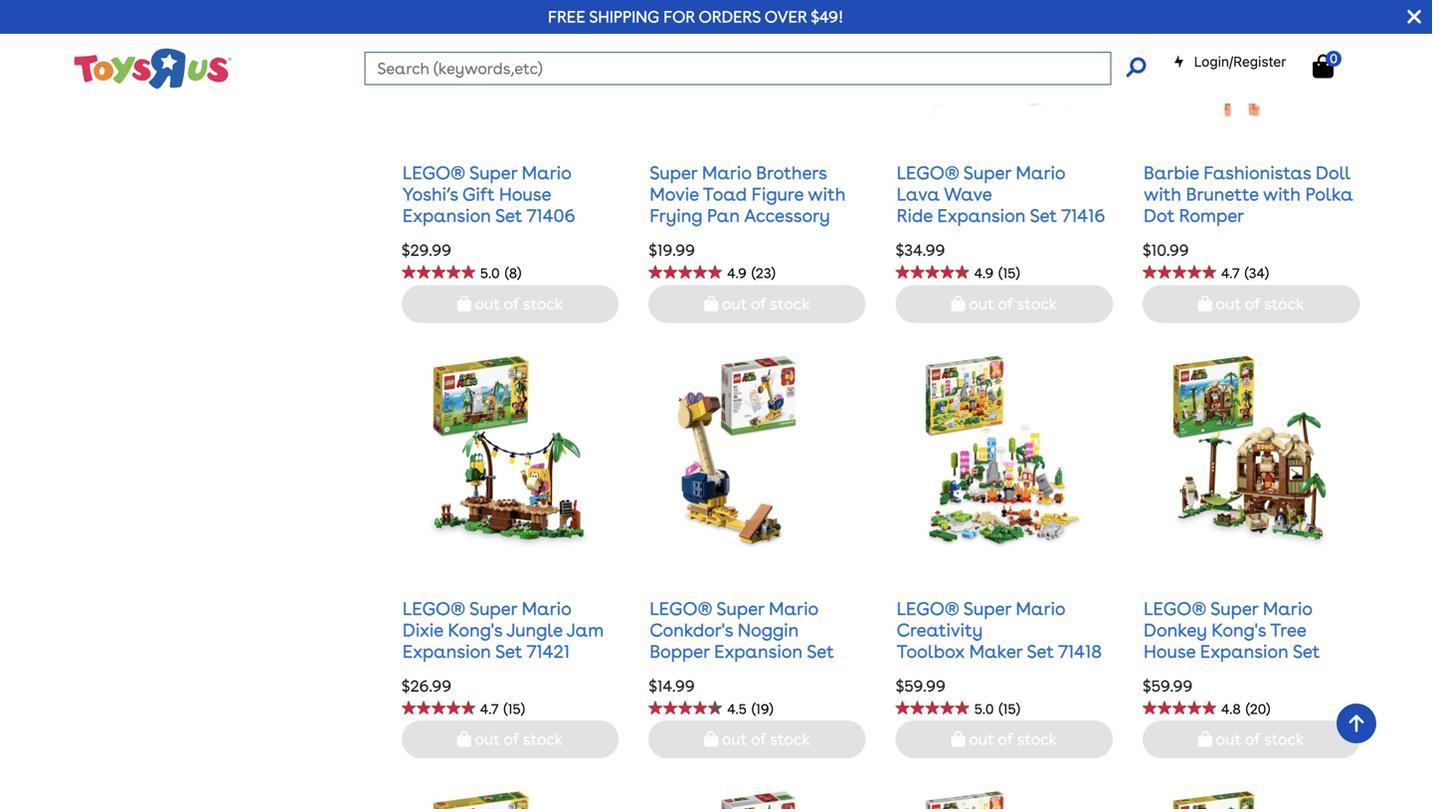 Task type: vqa. For each thing, say whether or not it's contained in the screenshot.
with inside SUPER MARIO BROTHERS MOVIE TOAD FIGURE WITH FRYING PAN ACCESSORY
yes



Task type: locate. For each thing, give the bounding box(es) containing it.
shopping bag image
[[457, 295, 471, 311], [705, 295, 719, 311], [1199, 295, 1213, 311], [457, 731, 471, 747], [952, 731, 966, 747]]

out of stock button down '4.7 (15)'
[[402, 721, 619, 758]]

4.7 for barbie fashionistas doll with brunette with polka dot romper
[[1222, 265, 1241, 282]]

of
[[504, 294, 519, 313], [751, 294, 767, 313], [999, 294, 1014, 313], [1246, 294, 1261, 313], [504, 730, 519, 749], [751, 730, 767, 749], [999, 730, 1014, 749], [1246, 730, 1261, 749]]

lego® for yoshi's
[[403, 162, 465, 183]]

out of stock down (20)
[[1213, 730, 1305, 749]]

lego® super mario conkdor's noggin bopper expansion set 71414 building set, 130 pieces
[[650, 598, 834, 705]]

4.9 (15)
[[975, 265, 1021, 282]]

out of stock down (23)
[[719, 294, 811, 313]]

4.7 for lego® super mario dixie kong's jungle jam expansion set 71421 building set, 174 pieces
[[480, 701, 499, 718]]

lego® super mario dixie kong's jungle jam expansion set 71421 building set, 174 pieces $26.99
[[402, 598, 604, 696]]

1 4.9 from the left
[[728, 265, 747, 282]]

out of stock down (34)
[[1213, 294, 1305, 313]]

mario
[[522, 162, 572, 183], [702, 162, 752, 183], [1016, 162, 1066, 183], [522, 598, 572, 619], [769, 598, 819, 619], [1016, 598, 1066, 619], [1264, 598, 1313, 619]]

1 vertical spatial lego® super mario donkey kong's tree house expansion set 71424 building set, 555 pieces image
[[1170, 788, 1334, 809]]

lego® inside "lego® super mario creativity toolbox maker set 71418 building set, 588 pieces $59.99"
[[897, 598, 960, 619]]

shopping bag image inside 0 link
[[1314, 54, 1335, 78]]

of for lego® super mario dixie kong's jungle jam expansion set 71421 building set, 174 pieces
[[504, 730, 519, 749]]

out of stock down 4.9 (15)
[[966, 294, 1058, 313]]

yoshi's
[[403, 184, 458, 205]]

lego® inside lego® super mario yoshi's gift house expansion set 71406 building set, 246 pieces $29.99
[[403, 162, 465, 183]]

lego® up conkdor's
[[650, 598, 713, 619]]

building down toolbox maker
[[897, 662, 966, 684]]

with down fashionistas
[[1264, 184, 1302, 205]]

$59.99 down donkey
[[1143, 676, 1193, 696]]

out of stock button
[[402, 285, 619, 323], [649, 285, 866, 323], [896, 285, 1114, 323], [1143, 285, 1361, 323], [402, 721, 619, 758], [649, 721, 866, 758], [896, 721, 1114, 758], [1143, 721, 1361, 758]]

lego® up yoshi's
[[403, 162, 465, 183]]

shopping bag image
[[1314, 54, 1335, 78], [952, 295, 966, 311], [705, 731, 719, 747], [1199, 731, 1213, 747]]

pan
[[708, 205, 740, 226]]

out down 4.9 (23)
[[722, 294, 748, 313]]

4.9 left (23)
[[728, 265, 747, 282]]

jungle
[[507, 619, 563, 641]]

with up dot
[[1144, 184, 1182, 205]]

4.9 down ride expansion
[[975, 265, 994, 282]]

1 horizontal spatial 4.7
[[1222, 265, 1241, 282]]

super for lego® super mario donkey kong's tree house expansion set 71424 building set, 555 pieces
[[1211, 598, 1259, 619]]

lego® inside lego® super mario lava wave ride expansion set 71416 building set, 218 pieces $34.99
[[897, 162, 960, 183]]

1 with from the left
[[808, 184, 846, 205]]

out for lego® super mario conkdor's noggin bopper expansion set 71414 building set, 130 pieces
[[722, 730, 748, 749]]

lego® for donkey
[[1144, 598, 1207, 619]]

super for lego® super mario creativity toolbox maker set 71418 building set, 588 pieces $59.99
[[964, 598, 1012, 619]]

pieces
[[548, 227, 600, 248], [1037, 227, 1090, 248], [542, 662, 594, 684], [1042, 662, 1095, 684], [650, 684, 703, 705], [1144, 684, 1197, 705]]

0 vertical spatial lego® super mario dixie kong's jungle jam expansion set 71421 building set, 174 pieces image
[[429, 353, 592, 552]]

out down '4.7 (15)'
[[475, 730, 500, 749]]

kong's inside lego® super mario donkey kong's tree house expansion set 71424 building set, 555 pieces
[[1212, 619, 1267, 641]]

kong's left tree
[[1212, 619, 1267, 641]]

wave
[[945, 184, 992, 205]]

0 horizontal spatial kong's
[[448, 619, 503, 641]]

out for super mario brothers movie toad figure with frying pan accessory
[[722, 294, 748, 313]]

kong's right dixie
[[448, 619, 503, 641]]

out of stock button for barbie fashionistas doll with brunette with polka dot romper
[[1143, 285, 1361, 323]]

super mario brothers movie toad figure with frying pan accessory image
[[676, 0, 839, 116]]

building down bopper expansion in the bottom of the page
[[698, 662, 767, 684]]

for
[[664, 7, 695, 26]]

0 horizontal spatial with
[[808, 184, 846, 205]]

mario up noggin
[[769, 598, 819, 619]]

set, down ride expansion
[[970, 227, 1001, 248]]

stock down (34)
[[1265, 294, 1305, 313]]

mario up 71416
[[1016, 162, 1066, 183]]

lego® up lava
[[897, 162, 960, 183]]

1 vertical spatial 4.7
[[480, 701, 499, 718]]

out for lego® super mario yoshi's gift house expansion set 71406 building set, 246 pieces
[[475, 294, 500, 313]]

3 with from the left
[[1264, 184, 1302, 205]]

out of stock button down (34)
[[1143, 285, 1361, 323]]

mario inside lego® super mario lava wave ride expansion set 71416 building set, 218 pieces $34.99
[[1016, 162, 1066, 183]]

out down '4.5'
[[722, 730, 748, 749]]

1 vertical spatial lego® super mario creativity toolbox maker set 71418 building set, 588 pieces image
[[923, 788, 1087, 809]]

4.8
[[1222, 701, 1242, 718]]

with down brothers
[[808, 184, 846, 205]]

set,
[[476, 227, 507, 248], [970, 227, 1001, 248], [476, 662, 507, 684], [771, 662, 802, 684], [970, 662, 1001, 684], [1269, 662, 1300, 684]]

expansion for lego® super mario donkey kong's tree house expansion set 71424 building set, 555 pieces
[[1201, 641, 1289, 662]]

of down (20)
[[1246, 730, 1261, 749]]

5.0 down toolbox maker
[[975, 701, 995, 718]]

house inside lego® super mario yoshi's gift house expansion set 71406 building set, 246 pieces $29.99
[[499, 184, 551, 205]]

lego® super mario lava wave ride expansion set 71416 building set, 218 pieces image
[[923, 0, 1087, 116]]

$26.99
[[402, 676, 452, 696]]

71421
[[527, 641, 570, 662]]

lego® super mario dixie kong's jungle jam expansion set 71421 building set, 174 pieces image
[[429, 353, 592, 552], [429, 788, 592, 809]]

super for lego® super mario yoshi's gift house expansion set 71406 building set, 246 pieces $29.99
[[470, 162, 517, 183]]

expansion down dixie
[[403, 641, 491, 662]]

4.5 (19)
[[728, 701, 774, 718]]

5.0 for 588
[[975, 701, 995, 718]]

1 horizontal spatial 4.9
[[975, 265, 994, 282]]

2 horizontal spatial with
[[1264, 184, 1302, 205]]

out of stock button down (19)
[[649, 721, 866, 758]]

out of stock
[[471, 294, 564, 313], [719, 294, 811, 313], [966, 294, 1058, 313], [1213, 294, 1305, 313], [471, 730, 564, 749], [719, 730, 811, 749], [966, 730, 1058, 749], [1213, 730, 1305, 749]]

out down 4.9 (15)
[[970, 294, 995, 313]]

stock for lego® super mario dixie kong's jungle jam expansion set 71421 building set, 174 pieces
[[523, 730, 564, 749]]

movie
[[650, 184, 699, 205]]

expansion inside lego® super mario dixie kong's jungle jam expansion set 71421 building set, 174 pieces $26.99
[[403, 641, 491, 662]]

of for lego® super mario lava wave ride expansion set 71416 building set, 218 pieces
[[999, 294, 1014, 313]]

house
[[499, 184, 551, 205], [1144, 641, 1196, 662]]

1 $59.99 from the left
[[896, 676, 946, 696]]

71416
[[1062, 205, 1106, 226]]

5.0 for building
[[480, 265, 500, 282]]

1 vertical spatial lego® super mario conkdor's noggin bopper expansion set 71414 building set, 130 pieces image
[[676, 788, 839, 809]]

login/register
[[1195, 53, 1287, 70]]

of down the '5.0 (15)'
[[999, 730, 1014, 749]]

(15) for 588
[[999, 701, 1021, 718]]

0 vertical spatial lego® super mario conkdor's noggin bopper expansion set 71414 building set, 130 pieces image
[[676, 353, 839, 552]]

brunette
[[1187, 184, 1260, 205]]

4.7 down lego® super mario dixie kong's jungle jam expansion set 71421 building set, 174 pieces $26.99
[[480, 701, 499, 718]]

set, inside lego® super mario donkey kong's tree house expansion set 71424 building set, 555 pieces
[[1269, 662, 1300, 684]]

super
[[470, 162, 517, 183], [650, 162, 698, 183], [964, 162, 1012, 183], [470, 598, 517, 619], [717, 598, 765, 619], [964, 598, 1012, 619], [1211, 598, 1259, 619]]

stock down (20)
[[1265, 730, 1305, 749]]

expansion for lego® super mario dixie kong's jungle jam expansion set 71421 building set, 174 pieces $26.99
[[403, 641, 491, 662]]

building up 4.8
[[1196, 662, 1265, 684]]

set, left 246
[[476, 227, 507, 248]]

out
[[475, 294, 500, 313], [722, 294, 748, 313], [970, 294, 995, 313], [1217, 294, 1242, 313], [475, 730, 500, 749], [722, 730, 748, 749], [970, 730, 995, 749], [1217, 730, 1242, 749]]

building inside lego® super mario yoshi's gift house expansion set 71406 building set, 246 pieces $29.99
[[403, 227, 471, 248]]

bopper expansion
[[650, 641, 803, 662]]

pieces down 71421
[[542, 662, 594, 684]]

(15) for 71421
[[504, 701, 525, 718]]

lego® up 'creativity'
[[897, 598, 960, 619]]

$59.99
[[896, 676, 946, 696], [1143, 676, 1193, 696]]

mario inside lego® super mario conkdor's noggin bopper expansion set 71414 building set, 130 pieces
[[769, 598, 819, 619]]

(15) down '588'
[[999, 701, 1021, 718]]

super inside lego® super mario lava wave ride expansion set 71416 building set, 218 pieces $34.99
[[964, 162, 1012, 183]]

lego® for creativity
[[897, 598, 960, 619]]

174
[[511, 662, 537, 684]]

set inside lego® super mario dixie kong's jungle jam expansion set 71421 building set, 174 pieces $26.99
[[496, 641, 523, 662]]

house up 71424
[[1144, 641, 1196, 662]]

stock down (19)
[[770, 730, 811, 749]]

555
[[1305, 662, 1336, 684]]

0 link
[[1314, 51, 1355, 79]]

(15) down the 174
[[504, 701, 525, 718]]

0 vertical spatial 4.7
[[1222, 265, 1241, 282]]

shopping bag image for lego® super mario creativity toolbox maker set 71418 building set, 588 pieces
[[952, 731, 966, 747]]

set inside "lego® super mario creativity toolbox maker set 71418 building set, 588 pieces $59.99"
[[1027, 641, 1055, 662]]

(15) for set,
[[999, 265, 1021, 282]]

(23)
[[752, 265, 776, 282]]

0 horizontal spatial 5.0
[[480, 265, 500, 282]]

fashionistas
[[1204, 162, 1312, 183]]

set, left '130'
[[771, 662, 802, 684]]

1 kong's from the left
[[448, 619, 503, 641]]

2 lego® super mario conkdor's noggin bopper expansion set 71414 building set, 130 pieces image from the top
[[676, 788, 839, 809]]

mario for lego® super mario lava wave ride expansion set 71416 building set, 218 pieces $34.99
[[1016, 162, 1066, 183]]

super inside lego® super mario yoshi's gift house expansion set 71406 building set, 246 pieces $29.99
[[470, 162, 517, 183]]

toad
[[703, 184, 747, 205]]

house up 71406
[[499, 184, 551, 205]]

of for lego® super mario yoshi's gift house expansion set 71406 building set, 246 pieces
[[504, 294, 519, 313]]

free
[[548, 7, 586, 26]]

set, left the 174
[[476, 662, 507, 684]]

shopping bag image for super mario brothers movie toad figure with frying pan accessory
[[705, 295, 719, 311]]

1 vertical spatial 5.0
[[975, 701, 995, 718]]

lego® up dixie
[[403, 598, 465, 619]]

(15) down 218
[[999, 265, 1021, 282]]

mario inside "lego® super mario creativity toolbox maker set 71418 building set, 588 pieces $59.99"
[[1016, 598, 1066, 619]]

4.8 (20)
[[1222, 701, 1271, 718]]

1 vertical spatial lego® super mario dixie kong's jungle jam expansion set 71421 building set, 174 pieces image
[[429, 788, 592, 809]]

stock for lego® super mario donkey kong's tree house expansion set 71424 building set, 555 pieces
[[1265, 730, 1305, 749]]

of down (8)
[[504, 294, 519, 313]]

71424
[[1144, 662, 1192, 684]]

out of stock button for lego® super mario yoshi's gift house expansion set 71406 building set, 246 pieces
[[402, 285, 619, 323]]

out of stock button down (8)
[[402, 285, 619, 323]]

$49!
[[811, 7, 844, 26]]

0 vertical spatial 5.0
[[480, 265, 500, 282]]

mario up tree
[[1264, 598, 1313, 619]]

set, down toolbox maker
[[970, 662, 1001, 684]]

expansion down yoshi's
[[403, 205, 491, 226]]

lego® up donkey
[[1144, 598, 1207, 619]]

set up 246
[[496, 205, 523, 226]]

out of stock down (19)
[[719, 730, 811, 749]]

kong's for jungle
[[448, 619, 503, 641]]

0 vertical spatial lego® super mario donkey kong's tree house expansion set 71424 building set, 555 pieces image
[[1170, 353, 1334, 552]]

stock down the '5.0 (15)'
[[1018, 730, 1058, 749]]

stock down 4.9 (15)
[[1018, 294, 1058, 313]]

out of stock down (8)
[[471, 294, 564, 313]]

building down ride expansion
[[897, 227, 966, 248]]

lego® super mario donkey kong's tree house expansion set 71424 building set, 555 pieces image
[[1170, 353, 1334, 552], [1170, 788, 1334, 809]]

kong's
[[448, 619, 503, 641], [1212, 619, 1267, 641]]

shopping bag image for lego® super mario lava wave ride expansion set 71416 building set, 218 pieces
[[952, 295, 966, 311]]

toolbox maker
[[897, 641, 1023, 662]]

with
[[808, 184, 846, 205], [1144, 184, 1182, 205], [1264, 184, 1302, 205]]

barbie fashionistas doll with brunette with polka dot romper image
[[1170, 0, 1334, 116]]

pieces down 71418
[[1042, 662, 1095, 684]]

1 lego® super mario conkdor's noggin bopper expansion set 71414 building set, 130 pieces image from the top
[[676, 353, 839, 552]]

1 lego® super mario dixie kong's jungle jam expansion set 71421 building set, 174 pieces image from the top
[[429, 353, 592, 552]]

2 lego® super mario creativity toolbox maker set 71418 building set, 588 pieces image from the top
[[923, 788, 1087, 809]]

$59.99 down toolbox maker
[[896, 676, 946, 696]]

lego® super mario donkey kong's tree house expansion set 71424 building set, 555 pieces link
[[1144, 598, 1336, 705]]

with inside super mario brothers movie toad figure with frying pan accessory
[[808, 184, 846, 205]]

expansion inside lego® super mario donkey kong's tree house expansion set 71424 building set, 555 pieces
[[1201, 641, 1289, 662]]

out for lego® super mario creativity toolbox maker set 71418 building set, 588 pieces
[[970, 730, 995, 749]]

of down (34)
[[1246, 294, 1261, 313]]

out down 4.8
[[1217, 730, 1242, 749]]

4.9
[[728, 265, 747, 282], [975, 265, 994, 282]]

4.9 for lego® super mario lava wave ride expansion set 71416 building set, 218 pieces
[[975, 265, 994, 282]]

lego® super mario conkdor's noggin bopper expansion set 71414 building set, 130 pieces image
[[676, 353, 839, 552], [676, 788, 839, 809]]

out of stock for barbie fashionistas doll with brunette with polka dot romper
[[1213, 294, 1305, 313]]

1 lego® super mario donkey kong's tree house expansion set 71424 building set, 555 pieces image from the top
[[1170, 353, 1334, 552]]

(15)
[[999, 265, 1021, 282], [504, 701, 525, 718], [999, 701, 1021, 718]]

mario up 71406
[[522, 162, 572, 183]]

lego® inside lego® super mario conkdor's noggin bopper expansion set 71414 building set, 130 pieces
[[650, 598, 713, 619]]

mario for lego® super mario creativity toolbox maker set 71418 building set, 588 pieces $59.99
[[1016, 598, 1066, 619]]

super inside lego® super mario dixie kong's jungle jam expansion set 71421 building set, 174 pieces $26.99
[[470, 598, 517, 619]]

$59.99 inside "lego® super mario creativity toolbox maker set 71418 building set, 588 pieces $59.99"
[[896, 676, 946, 696]]

4.7
[[1222, 265, 1241, 282], [480, 701, 499, 718]]

out down 5.0 (8)
[[475, 294, 500, 313]]

lego® super mario creativity toolbox maker set 71418 building set, 588 pieces $59.99
[[896, 598, 1102, 696]]

of down (23)
[[751, 294, 767, 313]]

stock down (23)
[[770, 294, 811, 313]]

set up '130'
[[807, 641, 834, 662]]

pieces down 71406
[[548, 227, 600, 248]]

mario up 71418
[[1016, 598, 1066, 619]]

1 vertical spatial house
[[1144, 641, 1196, 662]]

out down 4.7 (34) at the right
[[1217, 294, 1242, 313]]

super inside lego® super mario donkey kong's tree house expansion set 71424 building set, 555 pieces
[[1211, 598, 1259, 619]]

1 horizontal spatial 5.0
[[975, 701, 995, 718]]

0 horizontal spatial 4.9
[[728, 265, 747, 282]]

super mario brothers movie toad figure with frying pan accessory
[[650, 162, 846, 226]]

lego® super mario yoshi's gift house expansion set 71406 building set, 246 pieces image
[[429, 0, 592, 116]]

stock for lego® super mario conkdor's noggin bopper expansion set 71414 building set, 130 pieces
[[770, 730, 811, 749]]

$10.99
[[1143, 240, 1190, 260]]

expansion down tree
[[1201, 641, 1289, 662]]

0 vertical spatial house
[[499, 184, 551, 205]]

None search field
[[365, 52, 1147, 85]]

figure
[[752, 184, 804, 205]]

lego® inside lego® super mario dixie kong's jungle jam expansion set 71421 building set, 174 pieces $26.99
[[403, 598, 465, 619]]

set up 555
[[1294, 641, 1321, 662]]

building down dixie
[[403, 662, 471, 684]]

2 4.9 from the left
[[975, 265, 994, 282]]

building down yoshi's
[[403, 227, 471, 248]]

pieces inside lego® super mario donkey kong's tree house expansion set 71424 building set, 555 pieces
[[1144, 684, 1197, 705]]

gift
[[463, 184, 495, 205]]

of down '4.7 (15)'
[[504, 730, 519, 749]]

super inside "lego® super mario creativity toolbox maker set 71418 building set, 588 pieces $59.99"
[[964, 598, 1012, 619]]

pieces down the 71414
[[650, 684, 703, 705]]

pieces down 71424
[[1144, 684, 1197, 705]]

set up '588'
[[1027, 641, 1055, 662]]

0 vertical spatial lego® super mario creativity toolbox maker set 71418 building set, 588 pieces image
[[923, 353, 1087, 552]]

mario inside lego® super mario yoshi's gift house expansion set 71406 building set, 246 pieces $29.99
[[522, 162, 572, 183]]

stock down '4.7 (15)'
[[523, 730, 564, 749]]

stock for lego® super mario yoshi's gift house expansion set 71406 building set, 246 pieces
[[523, 294, 564, 313]]

of down (19)
[[751, 730, 767, 749]]

out of stock down '4.7 (15)'
[[471, 730, 564, 749]]

lego® super mario creativity toolbox maker set 71418 building set, 588 pieces image
[[923, 353, 1087, 552], [923, 788, 1087, 809]]

mario inside lego® super mario donkey kong's tree house expansion set 71424 building set, 555 pieces
[[1264, 598, 1313, 619]]

super inside lego® super mario conkdor's noggin bopper expansion set 71414 building set, 130 pieces
[[717, 598, 765, 619]]

lego® inside lego® super mario donkey kong's tree house expansion set 71424 building set, 555 pieces
[[1144, 598, 1207, 619]]

building inside lego® super mario donkey kong's tree house expansion set 71424 building set, 555 pieces
[[1196, 662, 1265, 684]]

mario up jungle
[[522, 598, 572, 619]]

4.7 left (34)
[[1222, 265, 1241, 282]]

super for lego® super mario lava wave ride expansion set 71416 building set, 218 pieces $34.99
[[964, 162, 1012, 183]]

out of stock for lego® super mario conkdor's noggin bopper expansion set 71414 building set, 130 pieces
[[719, 730, 811, 749]]

1 horizontal spatial with
[[1144, 184, 1182, 205]]

2 lego® super mario donkey kong's tree house expansion set 71424 building set, 555 pieces image from the top
[[1170, 788, 1334, 809]]

building
[[403, 227, 471, 248], [897, 227, 966, 248], [403, 662, 471, 684], [698, 662, 767, 684], [897, 662, 966, 684], [1196, 662, 1265, 684]]

out of stock button down 4.9 (15)
[[896, 285, 1114, 323]]

set, inside lego® super mario dixie kong's jungle jam expansion set 71421 building set, 174 pieces $26.99
[[476, 662, 507, 684]]

shopping bag image for lego® super mario yoshi's gift house expansion set 71406 building set, 246 pieces
[[457, 295, 471, 311]]

set, inside lego® super mario lava wave ride expansion set 71416 building set, 218 pieces $34.99
[[970, 227, 1001, 248]]

set inside lego® super mario conkdor's noggin bopper expansion set 71414 building set, 130 pieces
[[807, 641, 834, 662]]

set up 218
[[1031, 205, 1058, 226]]

mario inside lego® super mario dixie kong's jungle jam expansion set 71421 building set, 174 pieces $26.99
[[522, 598, 572, 619]]

pieces down 71416
[[1037, 227, 1090, 248]]

out of stock button for lego® super mario dixie kong's jungle jam expansion set 71421 building set, 174 pieces
[[402, 721, 619, 758]]

0 horizontal spatial $59.99
[[896, 676, 946, 696]]

5.0
[[480, 265, 500, 282], [975, 701, 995, 718]]

out of stock button for lego® super mario conkdor's noggin bopper expansion set 71414 building set, 130 pieces
[[649, 721, 866, 758]]

71414
[[650, 662, 694, 684]]

stock for lego® super mario creativity toolbox maker set 71418 building set, 588 pieces
[[1018, 730, 1058, 749]]

2 kong's from the left
[[1212, 619, 1267, 641]]

set
[[496, 205, 523, 226], [1031, 205, 1058, 226], [496, 641, 523, 662], [807, 641, 834, 662], [1027, 641, 1055, 662], [1294, 641, 1321, 662]]

set inside lego® super mario yoshi's gift house expansion set 71406 building set, 246 pieces $29.99
[[496, 205, 523, 226]]

out of stock button down 4.9 (23)
[[649, 285, 866, 323]]

of for lego® super mario creativity toolbox maker set 71418 building set, 588 pieces
[[999, 730, 1014, 749]]

out of stock button down 4.8 (20)
[[1143, 721, 1361, 758]]

stock
[[523, 294, 564, 313], [770, 294, 811, 313], [1018, 294, 1058, 313], [1265, 294, 1305, 313], [523, 730, 564, 749], [770, 730, 811, 749], [1018, 730, 1058, 749], [1265, 730, 1305, 749]]

mario up the 'toad'
[[702, 162, 752, 183]]

out for lego® super mario dixie kong's jungle jam expansion set 71421 building set, 174 pieces
[[475, 730, 500, 749]]

out down the '5.0 (15)'
[[970, 730, 995, 749]]

0 horizontal spatial 4.7
[[480, 701, 499, 718]]

conkdor's
[[650, 619, 734, 641]]

login/register button
[[1174, 52, 1287, 72]]

out of stock button down the '5.0 (15)'
[[896, 721, 1114, 758]]

1 horizontal spatial house
[[1144, 641, 1196, 662]]

out of stock down the '5.0 (15)'
[[966, 730, 1058, 749]]

out for lego® super mario lava wave ride expansion set 71416 building set, 218 pieces
[[970, 294, 995, 313]]

building inside lego® super mario conkdor's noggin bopper expansion set 71414 building set, 130 pieces
[[698, 662, 767, 684]]

1 horizontal spatial $59.99
[[1143, 676, 1193, 696]]

0 horizontal spatial house
[[499, 184, 551, 205]]

kong's inside lego® super mario dixie kong's jungle jam expansion set 71421 building set, 174 pieces $26.99
[[448, 619, 503, 641]]

stock down 246
[[523, 294, 564, 313]]

5.0 left (8)
[[480, 265, 500, 282]]

set up the 174
[[496, 641, 523, 662]]

set, left 555
[[1269, 662, 1300, 684]]

of down 4.9 (15)
[[999, 294, 1014, 313]]

1 horizontal spatial kong's
[[1212, 619, 1267, 641]]



Task type: describe. For each thing, give the bounding box(es) containing it.
set, inside "lego® super mario creativity toolbox maker set 71418 building set, 588 pieces $59.99"
[[970, 662, 1001, 684]]

246
[[511, 227, 543, 248]]

out of stock button for lego® super mario donkey kong's tree house expansion set 71424 building set, 555 pieces
[[1143, 721, 1361, 758]]

noggin
[[738, 619, 799, 641]]

mario for lego® super mario conkdor's noggin bopper expansion set 71414 building set, 130 pieces
[[769, 598, 819, 619]]

pieces inside "lego® super mario creativity toolbox maker set 71418 building set, 588 pieces $59.99"
[[1042, 662, 1095, 684]]

5.0 (8)
[[480, 265, 522, 282]]

out for barbie fashionistas doll with brunette with polka dot romper
[[1217, 294, 1242, 313]]

pieces inside lego® super mario conkdor's noggin bopper expansion set 71414 building set, 130 pieces
[[650, 684, 703, 705]]

super inside super mario brothers movie toad figure with frying pan accessory
[[650, 162, 698, 183]]

close button image
[[1408, 6, 1422, 28]]

1 lego® super mario creativity toolbox maker set 71418 building set, 588 pieces image from the top
[[923, 353, 1087, 552]]

Enter Keyword or Item No. search field
[[365, 52, 1112, 85]]

(19)
[[752, 701, 774, 718]]

$19.99
[[649, 240, 695, 260]]

218
[[1006, 227, 1033, 248]]

kong's for tree
[[1212, 619, 1267, 641]]

stock for barbie fashionistas doll with brunette with polka dot romper
[[1265, 294, 1305, 313]]

lego® super mario conkdor's noggin bopper expansion set 71414 building set, 130 pieces link
[[650, 598, 834, 705]]

mario for lego® super mario dixie kong's jungle jam expansion set 71421 building set, 174 pieces $26.99
[[522, 598, 572, 619]]

over
[[765, 7, 807, 26]]

mario inside super mario brothers movie toad figure with frying pan accessory
[[702, 162, 752, 183]]

lego® for lava
[[897, 162, 960, 183]]

mario for lego® super mario donkey kong's tree house expansion set 71424 building set, 555 pieces
[[1264, 598, 1313, 619]]

super mario brothers movie toad figure with frying pan accessory link
[[650, 162, 846, 226]]

lava
[[897, 184, 940, 205]]

lego® super mario creativity toolbox maker set 71418 building set, 588 pieces link
[[897, 598, 1102, 684]]

toys r us image
[[72, 46, 231, 91]]

stock for lego® super mario lava wave ride expansion set 71416 building set, 218 pieces
[[1018, 294, 1058, 313]]

4.7 (15)
[[480, 701, 525, 718]]

expansion inside lego® super mario yoshi's gift house expansion set 71406 building set, 246 pieces $29.99
[[403, 205, 491, 226]]

out of stock button for lego® super mario creativity toolbox maker set 71418 building set, 588 pieces
[[896, 721, 1114, 758]]

4.9 for super mario brothers movie toad figure with frying pan accessory
[[728, 265, 747, 282]]

free shipping for orders over $49!
[[548, 7, 844, 26]]

shopping bag image for barbie fashionistas doll with brunette with polka dot romper
[[1199, 295, 1213, 311]]

out of stock for lego® super mario donkey kong's tree house expansion set 71424 building set, 555 pieces
[[1213, 730, 1305, 749]]

5.0 (15)
[[975, 701, 1021, 718]]

out of stock button for lego® super mario lava wave ride expansion set 71416 building set, 218 pieces
[[896, 285, 1114, 323]]

out of stock for lego® super mario yoshi's gift house expansion set 71406 building set, 246 pieces
[[471, 294, 564, 313]]

stock for super mario brothers movie toad figure with frying pan accessory
[[770, 294, 811, 313]]

barbie fashionistas doll with brunette with polka dot romper link
[[1144, 162, 1354, 226]]

doll
[[1317, 162, 1351, 183]]

out of stock for super mario brothers movie toad figure with frying pan accessory
[[719, 294, 811, 313]]

out of stock for lego® super mario creativity toolbox maker set 71418 building set, 588 pieces
[[966, 730, 1058, 749]]

lego® super mario lava wave ride expansion set 71416 building set, 218 pieces $34.99
[[896, 162, 1106, 260]]

of for barbie fashionistas doll with brunette with polka dot romper
[[1246, 294, 1261, 313]]

pieces inside lego® super mario dixie kong's jungle jam expansion set 71421 building set, 174 pieces $26.99
[[542, 662, 594, 684]]

building inside lego® super mario dixie kong's jungle jam expansion set 71421 building set, 174 pieces $26.99
[[403, 662, 471, 684]]

(8)
[[505, 265, 522, 282]]

shopping bag image for lego® super mario conkdor's noggin bopper expansion set 71414 building set, 130 pieces
[[705, 731, 719, 747]]

130
[[806, 662, 833, 684]]

lego® for dixie
[[403, 598, 465, 619]]

588
[[1006, 662, 1038, 684]]

lego® super mario dixie kong's jungle jam expansion set 71421 building set, 174 pieces link
[[403, 598, 604, 684]]

ride expansion
[[897, 205, 1026, 226]]

set, inside lego® super mario conkdor's noggin bopper expansion set 71414 building set, 130 pieces
[[771, 662, 802, 684]]

2 $59.99 from the left
[[1143, 676, 1193, 696]]

set inside lego® super mario donkey kong's tree house expansion set 71424 building set, 555 pieces
[[1294, 641, 1321, 662]]

accessory
[[745, 205, 831, 226]]

4.9 (23)
[[728, 265, 776, 282]]

lego® super mario yoshi's gift house expansion set 71406 building set, 246 pieces $29.99
[[402, 162, 600, 260]]

polka
[[1306, 184, 1354, 205]]

71418
[[1059, 641, 1102, 662]]

of for lego® super mario conkdor's noggin bopper expansion set 71414 building set, 130 pieces
[[751, 730, 767, 749]]

super for lego® super mario conkdor's noggin bopper expansion set 71414 building set, 130 pieces
[[717, 598, 765, 619]]

orders
[[699, 7, 761, 26]]

of for super mario brothers movie toad figure with frying pan accessory
[[751, 294, 767, 313]]

of for lego® super mario donkey kong's tree house expansion set 71424 building set, 555 pieces
[[1246, 730, 1261, 749]]

(34)
[[1245, 265, 1270, 282]]

building inside lego® super mario lava wave ride expansion set 71416 building set, 218 pieces $34.99
[[897, 227, 966, 248]]

4.7 (34)
[[1222, 265, 1270, 282]]

pieces inside lego® super mario yoshi's gift house expansion set 71406 building set, 246 pieces $29.99
[[548, 227, 600, 248]]

mario for lego® super mario yoshi's gift house expansion set 71406 building set, 246 pieces $29.99
[[522, 162, 572, 183]]

barbie fashionistas doll with brunette with polka dot romper
[[1144, 162, 1354, 226]]

building inside "lego® super mario creativity toolbox maker set 71418 building set, 588 pieces $59.99"
[[897, 662, 966, 684]]

shopping bag image for lego® super mario dixie kong's jungle jam expansion set 71421 building set, 174 pieces
[[457, 731, 471, 747]]

$34.99
[[896, 240, 946, 260]]

brothers
[[757, 162, 827, 183]]

2 lego® super mario dixie kong's jungle jam expansion set 71421 building set, 174 pieces image from the top
[[429, 788, 592, 809]]

lego® super mario donkey kong's tree house expansion set 71424 building set, 555 pieces
[[1144, 598, 1336, 705]]

(20)
[[1247, 701, 1271, 718]]

out for lego® super mario donkey kong's tree house expansion set 71424 building set, 555 pieces
[[1217, 730, 1242, 749]]

dot
[[1144, 205, 1175, 226]]

$14.99
[[649, 676, 695, 696]]

set inside lego® super mario lava wave ride expansion set 71416 building set, 218 pieces $34.99
[[1031, 205, 1058, 226]]

dixie
[[403, 619, 444, 641]]

shipping
[[590, 7, 660, 26]]

barbie
[[1144, 162, 1200, 183]]

house inside lego® super mario donkey kong's tree house expansion set 71424 building set, 555 pieces
[[1144, 641, 1196, 662]]

out of stock for lego® super mario dixie kong's jungle jam expansion set 71421 building set, 174 pieces
[[471, 730, 564, 749]]

71406
[[527, 205, 576, 226]]

set, inside lego® super mario yoshi's gift house expansion set 71406 building set, 246 pieces $29.99
[[476, 227, 507, 248]]

creativity
[[897, 619, 983, 641]]

lego® for conkdor's
[[650, 598, 713, 619]]

2 with from the left
[[1144, 184, 1182, 205]]

romper
[[1180, 205, 1245, 226]]

jam
[[567, 619, 604, 641]]

out of stock button for super mario brothers movie toad figure with frying pan accessory
[[649, 285, 866, 323]]

frying
[[650, 205, 703, 226]]

donkey
[[1144, 619, 1208, 641]]

out of stock for lego® super mario lava wave ride expansion set 71416 building set, 218 pieces
[[966, 294, 1058, 313]]

shopping bag image for lego® super mario donkey kong's tree house expansion set 71424 building set, 555 pieces
[[1199, 731, 1213, 747]]

super for lego® super mario dixie kong's jungle jam expansion set 71421 building set, 174 pieces $26.99
[[470, 598, 517, 619]]

free shipping for orders over $49! link
[[548, 7, 844, 26]]

4.5
[[728, 701, 747, 718]]

tree
[[1271, 619, 1307, 641]]

lego® super mario lava wave ride expansion set 71416 building set, 218 pieces link
[[897, 162, 1106, 248]]

$29.99
[[402, 240, 452, 260]]

pieces inside lego® super mario lava wave ride expansion set 71416 building set, 218 pieces $34.99
[[1037, 227, 1090, 248]]

0
[[1331, 51, 1339, 66]]

lego® super mario yoshi's gift house expansion set 71406 building set, 246 pieces link
[[403, 162, 600, 248]]



